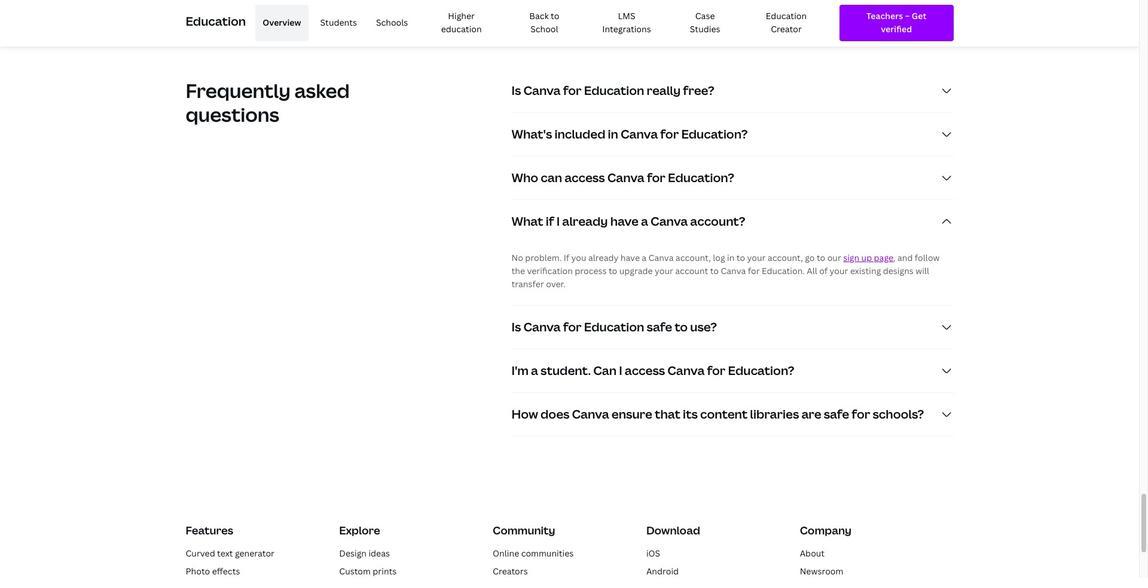Task type: locate. For each thing, give the bounding box(es) containing it.
student.
[[541, 363, 591, 379]]

1 vertical spatial i
[[619, 363, 622, 379]]

what if i already have a canva account?
[[512, 213, 745, 229]]

education? down 'free?'
[[681, 126, 748, 142]]

your up the education.
[[747, 252, 766, 264]]

account,
[[676, 252, 711, 264], [768, 252, 803, 264]]

0 vertical spatial in
[[608, 126, 618, 142]]

education? for what's included in canva for education?
[[681, 126, 748, 142]]

for
[[563, 82, 582, 98], [660, 126, 679, 142], [647, 170, 666, 186], [748, 265, 760, 277], [563, 319, 582, 335], [707, 363, 726, 379], [852, 406, 870, 423]]

education? up the libraries
[[728, 363, 794, 379]]

0 vertical spatial access
[[565, 170, 605, 186]]

frequently asked questions
[[186, 78, 350, 127]]

canva down log
[[721, 265, 746, 277]]

i inside what if i already have a canva account? dropdown button
[[557, 213, 560, 229]]

1 vertical spatial safe
[[824, 406, 849, 423]]

your left account
[[655, 265, 673, 277]]

is up what's
[[512, 82, 521, 98]]

in
[[608, 126, 618, 142], [727, 252, 735, 264]]

education inside menu bar
[[766, 10, 807, 22]]

account, up the education.
[[768, 252, 803, 264]]

a down who can access canva for education?
[[641, 213, 648, 229]]

safe
[[647, 319, 672, 335], [824, 406, 849, 423]]

about link
[[800, 548, 825, 560]]

your down the our
[[830, 265, 848, 277]]

for down what's included in canva for education?
[[647, 170, 666, 186]]

safe right are
[[824, 406, 849, 423]]

how does canva ensure that its content libraries are safe for schools?
[[512, 406, 924, 423]]

canva up its
[[667, 363, 705, 379]]

lms integrations
[[602, 10, 651, 35]]

a up upgrade
[[642, 252, 647, 264]]

education? up account?
[[668, 170, 734, 186]]

education element
[[186, 0, 953, 46]]

creator
[[771, 24, 802, 35]]

canva inside dropdown button
[[523, 319, 561, 335]]

for left the education.
[[748, 265, 760, 277]]

if
[[546, 213, 554, 229]]

already inside dropdown button
[[562, 213, 608, 229]]

in inside dropdown button
[[608, 126, 618, 142]]

case studies
[[690, 10, 720, 35]]

curved text generator link
[[186, 548, 274, 560]]

0 vertical spatial safe
[[647, 319, 672, 335]]

i'm a student. can i access canva for education? button
[[512, 350, 953, 393]]

education
[[766, 10, 807, 22], [186, 13, 246, 29], [584, 82, 644, 98], [584, 319, 644, 335]]

account, up account
[[676, 252, 711, 264]]

0 horizontal spatial in
[[608, 126, 618, 142]]

canva up upgrade
[[649, 252, 674, 264]]

for up "included"
[[563, 82, 582, 98]]

0 vertical spatial have
[[610, 213, 639, 229]]

no problem. if you already have a canva account, log in to your account, go to our sign up page
[[512, 252, 893, 264]]

back to school link
[[508, 5, 581, 41]]

about
[[800, 548, 825, 560]]

to inside dropdown button
[[675, 319, 688, 335]]

1 horizontal spatial access
[[625, 363, 665, 379]]

teachers – get verified image
[[850, 10, 943, 36]]

sign up page link
[[843, 252, 893, 264]]

are
[[802, 406, 821, 423]]

0 horizontal spatial i
[[557, 213, 560, 229]]

0 horizontal spatial account,
[[676, 252, 711, 264]]

1 vertical spatial already
[[588, 252, 619, 264]]

can
[[541, 170, 562, 186]]

1 horizontal spatial account,
[[768, 252, 803, 264]]

in right log
[[727, 252, 735, 264]]

in right "included"
[[608, 126, 618, 142]]

how does canva ensure that its content libraries are safe for schools? button
[[512, 393, 953, 436]]

1 vertical spatial education?
[[668, 170, 734, 186]]

for down really
[[660, 126, 679, 142]]

over.
[[546, 278, 565, 290]]

what's included in canva for education?
[[512, 126, 748, 142]]

no
[[512, 252, 523, 264]]

0 horizontal spatial safe
[[647, 319, 672, 335]]

1 vertical spatial have
[[621, 252, 640, 264]]

i right if
[[557, 213, 560, 229]]

1 vertical spatial is
[[512, 319, 521, 335]]

company
[[800, 524, 852, 538]]

i right can
[[619, 363, 622, 379]]

can
[[593, 363, 617, 379]]

effects
[[212, 567, 240, 578]]

1 is from the top
[[512, 82, 521, 98]]

is inside dropdown button
[[512, 319, 521, 335]]

canva down over.
[[523, 319, 561, 335]]

1 horizontal spatial safe
[[824, 406, 849, 423]]

2 vertical spatial education?
[[728, 363, 794, 379]]

1 vertical spatial a
[[642, 252, 647, 264]]

menu bar containing higher education
[[251, 5, 830, 41]]

of
[[819, 265, 828, 277]]

i inside i'm a student. can i access canva for education? dropdown button
[[619, 363, 622, 379]]

education creator link
[[743, 5, 830, 41]]

back to school
[[529, 10, 559, 35]]

menu bar
[[251, 5, 830, 41]]

is
[[512, 82, 521, 98], [512, 319, 521, 335]]

content
[[700, 406, 748, 423]]

does
[[541, 406, 570, 423]]

1 horizontal spatial in
[[727, 252, 735, 264]]

to down log
[[710, 265, 719, 277]]

to right log
[[737, 252, 745, 264]]

1 horizontal spatial i
[[619, 363, 622, 379]]

0 vertical spatial education?
[[681, 126, 748, 142]]

really
[[647, 82, 681, 98]]

is for is canva for education safe to use?
[[512, 319, 521, 335]]

our
[[827, 252, 841, 264]]

education.
[[762, 265, 805, 277]]

is up i'm
[[512, 319, 521, 335]]

to right process
[[609, 265, 617, 277]]

0 horizontal spatial access
[[565, 170, 605, 186]]

canva on tablets image
[[186, 0, 953, 11]]

education? for who can access canva for education?
[[668, 170, 734, 186]]

features
[[186, 524, 233, 538]]

0 vertical spatial i
[[557, 213, 560, 229]]

a right i'm
[[531, 363, 538, 379]]

who
[[512, 170, 538, 186]]

education inside dropdown button
[[584, 82, 644, 98]]

have
[[610, 213, 639, 229], [621, 252, 640, 264]]

community
[[493, 524, 555, 538]]

a
[[641, 213, 648, 229], [642, 252, 647, 264], [531, 363, 538, 379]]

integrations
[[602, 24, 651, 35]]

to left the use?
[[675, 319, 688, 335]]

is inside dropdown button
[[512, 82, 521, 98]]

2 account, from the left
[[768, 252, 803, 264]]

i
[[557, 213, 560, 229], [619, 363, 622, 379]]

generator
[[235, 548, 274, 560]]

0 vertical spatial is
[[512, 82, 521, 98]]

canva inside , and follow the verification process to upgrade your account to canva for education. all of your existing designs will transfer over.
[[721, 265, 746, 277]]

already up process
[[588, 252, 619, 264]]

have down who can access canva for education?
[[610, 213, 639, 229]]

designs
[[883, 265, 914, 277]]

for up student.
[[563, 319, 582, 335]]

custom
[[339, 567, 371, 578]]

overview
[[263, 17, 301, 28]]

curved
[[186, 548, 215, 560]]

page
[[874, 252, 893, 264]]

explore
[[339, 524, 380, 538]]

design ideas
[[339, 548, 390, 560]]

to right back
[[551, 10, 559, 22]]

its
[[683, 406, 698, 423]]

education? inside dropdown button
[[681, 126, 748, 142]]

i'm a student. can i access canva for education?
[[512, 363, 794, 379]]

custom prints link
[[339, 567, 397, 578]]

canva
[[523, 82, 561, 98], [621, 126, 658, 142], [607, 170, 645, 186], [651, 213, 688, 229], [649, 252, 674, 264], [721, 265, 746, 277], [523, 319, 561, 335], [667, 363, 705, 379], [572, 406, 609, 423]]

your
[[747, 252, 766, 264], [655, 265, 673, 277], [830, 265, 848, 277]]

2 is from the top
[[512, 319, 521, 335]]

the
[[512, 265, 525, 277]]

safe left the use?
[[647, 319, 672, 335]]

already right if
[[562, 213, 608, 229]]

schools link
[[369, 5, 415, 41]]

1 account, from the left
[[676, 252, 711, 264]]

access
[[565, 170, 605, 186], [625, 363, 665, 379]]

what
[[512, 213, 543, 229]]

who can access canva for education?
[[512, 170, 734, 186]]

what's
[[512, 126, 552, 142]]

education creator
[[766, 10, 807, 35]]

0 vertical spatial a
[[641, 213, 648, 229]]

back
[[529, 10, 549, 22]]

have up upgrade
[[621, 252, 640, 264]]

0 vertical spatial already
[[562, 213, 608, 229]]



Task type: vqa. For each thing, say whether or not it's contained in the screenshot.
Try Canva Pro
no



Task type: describe. For each thing, give the bounding box(es) containing it.
i'm
[[512, 363, 529, 379]]

asked
[[294, 78, 350, 103]]

lms integrations link
[[586, 5, 667, 41]]

canva left account?
[[651, 213, 688, 229]]

photo effects
[[186, 567, 240, 578]]

use?
[[690, 319, 717, 335]]

1 vertical spatial in
[[727, 252, 735, 264]]

sign
[[843, 252, 859, 264]]

menu bar inside education "element"
[[251, 5, 830, 41]]

that
[[655, 406, 681, 423]]

canva right does
[[572, 406, 609, 423]]

ensure
[[612, 406, 652, 423]]

how
[[512, 406, 538, 423]]

process
[[575, 265, 607, 277]]

is for is canva for education really free?
[[512, 82, 521, 98]]

included
[[555, 126, 605, 142]]

what if i already have a canva account? button
[[512, 200, 953, 243]]

schools
[[376, 17, 408, 28]]

online communities
[[493, 548, 574, 560]]

for left schools? in the right bottom of the page
[[852, 406, 870, 423]]

upgrade
[[619, 265, 653, 277]]

photo
[[186, 567, 210, 578]]

0 horizontal spatial your
[[655, 265, 673, 277]]

communities
[[521, 548, 574, 560]]

safe inside dropdown button
[[824, 406, 849, 423]]

canva up what's
[[523, 82, 561, 98]]

is canva for education safe to use? button
[[512, 306, 953, 349]]

for up how does canva ensure that its content libraries are safe for schools?
[[707, 363, 726, 379]]

canva up who can access canva for education?
[[621, 126, 658, 142]]

students
[[320, 17, 357, 28]]

to right the go
[[817, 252, 825, 264]]

and
[[898, 252, 913, 264]]

if
[[564, 252, 569, 264]]

1 vertical spatial access
[[625, 363, 665, 379]]

, and follow the verification process to upgrade your account to canva for education. all of your existing designs will transfer over.
[[512, 252, 940, 290]]

have inside dropdown button
[[610, 213, 639, 229]]

curved text generator
[[186, 548, 274, 560]]

is canva for education safe to use?
[[512, 319, 717, 335]]

follow
[[915, 252, 940, 264]]

creators
[[493, 567, 528, 578]]

education inside dropdown button
[[584, 319, 644, 335]]

2 horizontal spatial your
[[830, 265, 848, 277]]

libraries
[[750, 406, 799, 423]]

android
[[646, 567, 679, 578]]

for inside dropdown button
[[563, 319, 582, 335]]

overview link
[[255, 5, 308, 41]]

ios
[[646, 548, 660, 560]]

you
[[571, 252, 586, 264]]

online communities link
[[493, 548, 574, 560]]

design ideas link
[[339, 548, 390, 560]]

design
[[339, 548, 367, 560]]

will
[[916, 265, 929, 277]]

who can access canva for education? button
[[512, 156, 953, 200]]

android link
[[646, 567, 679, 578]]

newsroom
[[800, 567, 843, 578]]

is canva for education really free?
[[512, 82, 714, 98]]

up
[[861, 252, 872, 264]]

canva up what if i already have a canva account?
[[607, 170, 645, 186]]

frequently
[[186, 78, 291, 103]]

account
[[675, 265, 708, 277]]

2 vertical spatial a
[[531, 363, 538, 379]]

to inside back to school
[[551, 10, 559, 22]]

verification
[[527, 265, 573, 277]]

higher
[[448, 10, 475, 22]]

case studies link
[[672, 5, 738, 41]]

schools?
[[873, 406, 924, 423]]

prints
[[373, 567, 397, 578]]

ideas
[[369, 548, 390, 560]]

what's included in canva for education? button
[[512, 113, 953, 156]]

all
[[807, 265, 817, 277]]

custom prints
[[339, 567, 397, 578]]

download
[[646, 524, 700, 538]]

text
[[217, 548, 233, 560]]

lms
[[618, 10, 635, 22]]

is canva for education really free? button
[[512, 69, 953, 112]]

questions
[[186, 101, 279, 127]]

for inside , and follow the verification process to upgrade your account to canva for education. all of your existing designs will transfer over.
[[748, 265, 760, 277]]

existing
[[850, 265, 881, 277]]

newsroom link
[[800, 567, 843, 578]]

studies
[[690, 24, 720, 35]]

safe inside dropdown button
[[647, 319, 672, 335]]

creators link
[[493, 567, 528, 578]]

log
[[713, 252, 725, 264]]

go
[[805, 252, 815, 264]]

1 horizontal spatial your
[[747, 252, 766, 264]]

account?
[[690, 213, 745, 229]]

,
[[893, 252, 895, 264]]

school
[[531, 24, 558, 35]]

higher education link
[[420, 5, 503, 41]]



